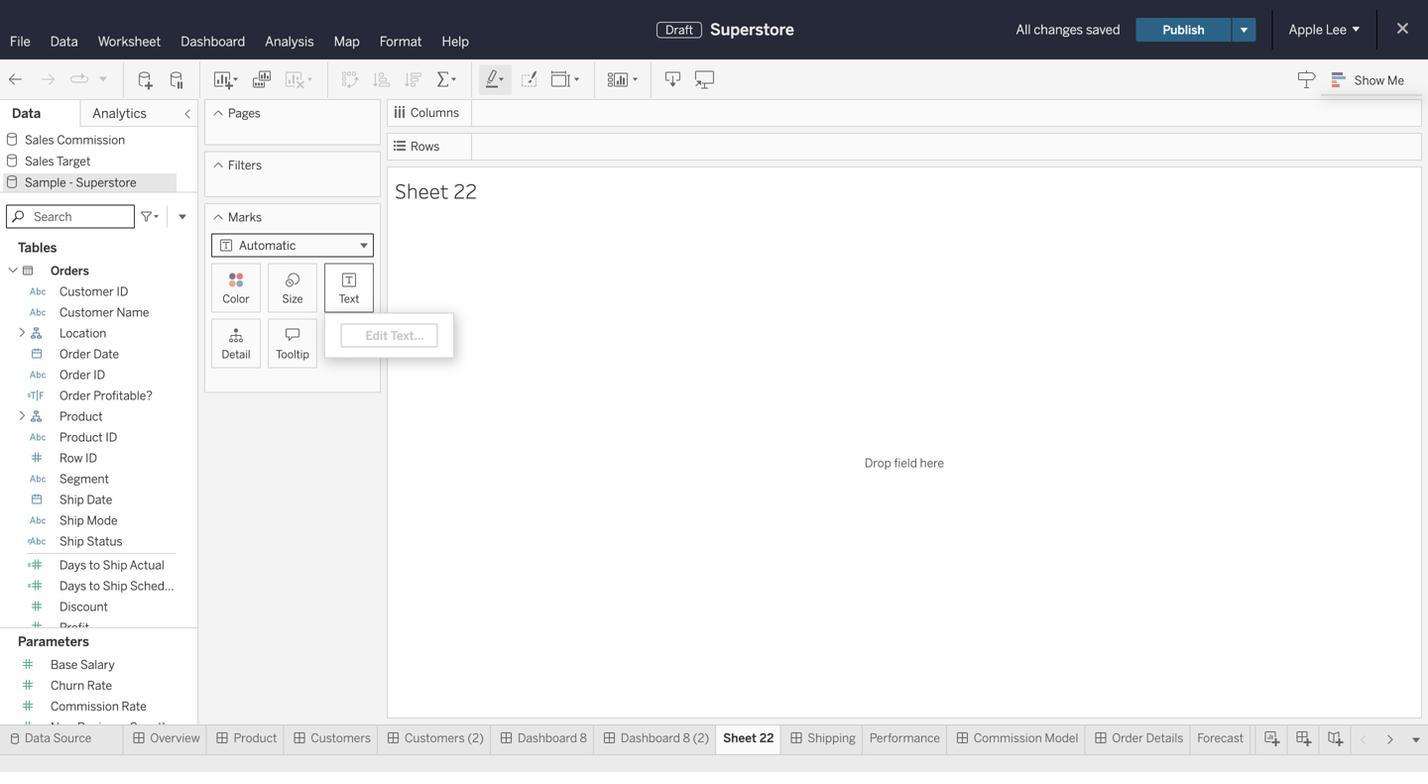 Task type: describe. For each thing, give the bounding box(es) containing it.
download image
[[664, 70, 683, 90]]

changes
[[1034, 22, 1083, 38]]

scheduled
[[130, 579, 188, 594]]

overview
[[150, 732, 200, 746]]

clear sheet image
[[284, 70, 315, 90]]

marks
[[228, 210, 262, 225]]

customers for customers
[[311, 732, 371, 746]]

customers (2)
[[405, 732, 484, 746]]

analytics
[[93, 106, 147, 122]]

publish
[[1163, 23, 1205, 37]]

detail
[[222, 348, 250, 362]]

order profitable?
[[60, 389, 153, 403]]

show/hide cards image
[[607, 70, 639, 90]]

to for days to ship actual
[[89, 559, 100, 573]]

new data source image
[[136, 70, 156, 90]]

2 vertical spatial product
[[234, 732, 277, 746]]

id for product id
[[106, 431, 117, 445]]

sample
[[25, 176, 66, 190]]

lee
[[1326, 22, 1347, 38]]

data guide image
[[1297, 69, 1317, 89]]

ship up days to ship scheduled
[[103, 559, 127, 573]]

edit text...
[[365, 329, 424, 343]]

0 vertical spatial commission
[[57, 133, 125, 147]]

details
[[1146, 732, 1184, 746]]

order date
[[60, 347, 119, 362]]

new worksheet image
[[212, 70, 240, 90]]

sales target
[[25, 154, 91, 169]]

date for order date
[[94, 347, 119, 362]]

ship date
[[60, 493, 112, 507]]

location
[[60, 326, 106, 341]]

ship down days to ship actual
[[103, 579, 127, 594]]

open and edit this workbook in tableau desktop image
[[695, 70, 715, 90]]

growth
[[129, 721, 169, 735]]

dashboard 8 (2)
[[621, 732, 709, 746]]

days to ship actual
[[60, 559, 164, 573]]

days for days to ship actual
[[60, 559, 86, 573]]

file
[[10, 34, 30, 50]]

churn rate
[[51, 679, 112, 693]]

collapse image
[[182, 108, 193, 120]]

swap rows and columns image
[[340, 70, 360, 90]]

map
[[334, 34, 360, 50]]

order details
[[1112, 732, 1184, 746]]

id for customer id
[[117, 285, 128, 299]]

help
[[442, 34, 469, 50]]

sales for sales commission
[[25, 133, 54, 147]]

apple lee
[[1289, 22, 1347, 38]]

ship for ship date
[[60, 493, 84, 507]]

1 vertical spatial data
[[12, 106, 41, 122]]

sample - superstore
[[25, 176, 136, 190]]

commission rate
[[51, 700, 147, 714]]

performance
[[870, 732, 940, 746]]

color
[[223, 293, 250, 306]]

target
[[57, 154, 91, 169]]

here
[[920, 456, 944, 470]]

commission for commission model
[[974, 732, 1042, 746]]

dashboard for dashboard
[[181, 34, 245, 50]]

me
[[1388, 73, 1405, 88]]

1 horizontal spatial sheet 22
[[723, 732, 774, 746]]

highlight image
[[484, 70, 507, 90]]

edit text... button
[[341, 324, 438, 348]]

tables
[[18, 240, 57, 256]]

shipping
[[808, 732, 856, 746]]

orders
[[51, 264, 89, 278]]

profitable?
[[94, 389, 153, 403]]

ship mode
[[60, 514, 118, 528]]

churn
[[51, 679, 84, 693]]

customer name
[[60, 306, 149, 320]]

source
[[53, 732, 92, 746]]

1 horizontal spatial superstore
[[710, 20, 794, 39]]

filters
[[228, 158, 262, 173]]

order id
[[60, 368, 105, 382]]

tooltip
[[276, 348, 309, 362]]

pause auto updates image
[[168, 70, 187, 90]]

pages
[[228, 106, 261, 121]]

ship status
[[60, 535, 123, 549]]

row
[[60, 451, 83, 466]]

date for ship date
[[87, 493, 112, 507]]

model
[[1045, 732, 1079, 746]]

0 horizontal spatial superstore
[[76, 176, 136, 190]]



Task type: vqa. For each thing, say whether or not it's contained in the screenshot.
Horizontal Container option
no



Task type: locate. For each thing, give the bounding box(es) containing it.
id up order profitable?
[[94, 368, 105, 382]]

0 vertical spatial data
[[50, 34, 78, 50]]

2 days from the top
[[60, 579, 86, 594]]

2 customers from the left
[[405, 732, 465, 746]]

0 vertical spatial sheet
[[395, 177, 449, 204]]

order
[[60, 347, 91, 362], [60, 368, 91, 382], [60, 389, 91, 403], [1112, 732, 1144, 746]]

1 vertical spatial sales
[[25, 154, 54, 169]]

order down order date
[[60, 368, 91, 382]]

id for row id
[[85, 451, 97, 466]]

1 customers from the left
[[311, 732, 371, 746]]

base salary
[[51, 658, 115, 673]]

profit
[[60, 621, 89, 635]]

show me button
[[1323, 64, 1422, 95]]

actual
[[130, 559, 164, 573]]

-
[[69, 176, 73, 190]]

1 horizontal spatial (2)
[[693, 732, 709, 746]]

data left new
[[25, 732, 50, 746]]

1 vertical spatial date
[[87, 493, 112, 507]]

new
[[51, 721, 75, 735]]

commission left model
[[974, 732, 1042, 746]]

customer up location
[[60, 306, 114, 320]]

22 left shipping
[[760, 732, 774, 746]]

product up the product id
[[60, 410, 103, 424]]

order up order id
[[60, 347, 91, 362]]

days for days to ship scheduled
[[60, 579, 86, 594]]

sheet right dashboard 8 (2)
[[723, 732, 757, 746]]

days up discount
[[60, 579, 86, 594]]

order down order id
[[60, 389, 91, 403]]

product id
[[60, 431, 117, 445]]

product up the row id at the left of page
[[60, 431, 103, 445]]

segment
[[60, 472, 109, 487]]

columns
[[411, 106, 459, 120]]

show me
[[1355, 73, 1405, 88]]

undo image
[[6, 70, 26, 90]]

1 customer from the top
[[60, 285, 114, 299]]

superstore up open and edit this workbook in tableau desktop image
[[710, 20, 794, 39]]

replay animation image
[[69, 70, 89, 90], [97, 73, 109, 85]]

2 sales from the top
[[25, 154, 54, 169]]

new business growth
[[51, 721, 169, 735]]

0 vertical spatial date
[[94, 347, 119, 362]]

customer down orders
[[60, 285, 114, 299]]

name
[[117, 306, 149, 320]]

0 horizontal spatial 22
[[453, 177, 477, 204]]

ship down ship date
[[60, 514, 84, 528]]

ship for ship mode
[[60, 514, 84, 528]]

salary
[[80, 658, 115, 673]]

field
[[894, 456, 917, 470]]

2 vertical spatial commission
[[974, 732, 1042, 746]]

days
[[60, 559, 86, 573], [60, 579, 86, 594]]

0 vertical spatial sheet 22
[[395, 177, 477, 204]]

sales up sample
[[25, 154, 54, 169]]

1 days from the top
[[60, 559, 86, 573]]

dashboard
[[181, 34, 245, 50], [518, 732, 577, 746], [621, 732, 680, 746]]

status
[[87, 535, 123, 549]]

days down ship status on the bottom of page
[[60, 559, 86, 573]]

1 vertical spatial 22
[[760, 732, 774, 746]]

order for order date
[[60, 347, 91, 362]]

8 for dashboard 8
[[580, 732, 587, 746]]

product right the overview
[[234, 732, 277, 746]]

data source
[[25, 732, 92, 746]]

22 down columns
[[453, 177, 477, 204]]

duplicate image
[[252, 70, 272, 90]]

order for order id
[[60, 368, 91, 382]]

ship down the 'segment'
[[60, 493, 84, 507]]

worksheet
[[98, 34, 161, 50]]

id down order profitable?
[[106, 431, 117, 445]]

customers
[[311, 732, 371, 746], [405, 732, 465, 746]]

data up redo icon
[[50, 34, 78, 50]]

dashboard for dashboard 8 (2)
[[621, 732, 680, 746]]

replay animation image up analytics
[[97, 73, 109, 85]]

date up mode
[[87, 493, 112, 507]]

customer id
[[60, 285, 128, 299]]

apple
[[1289, 22, 1323, 38]]

ship
[[60, 493, 84, 507], [60, 514, 84, 528], [60, 535, 84, 549], [103, 559, 127, 573], [103, 579, 127, 594]]

discount
[[60, 600, 108, 615]]

sales commission
[[25, 133, 125, 147]]

0 vertical spatial to
[[89, 559, 100, 573]]

rate for commission rate
[[122, 700, 147, 714]]

ship for ship status
[[60, 535, 84, 549]]

1 horizontal spatial sheet
[[723, 732, 757, 746]]

2 vertical spatial data
[[25, 732, 50, 746]]

0 vertical spatial superstore
[[710, 20, 794, 39]]

1 horizontal spatial rate
[[122, 700, 147, 714]]

id right the row
[[85, 451, 97, 466]]

sheet 22 left shipping
[[723, 732, 774, 746]]

1 vertical spatial days
[[60, 579, 86, 594]]

dashboard 8
[[518, 732, 587, 746]]

text
[[339, 293, 359, 306]]

1 vertical spatial customer
[[60, 306, 114, 320]]

fit image
[[550, 70, 582, 90]]

0 horizontal spatial rate
[[87, 679, 112, 693]]

id for order id
[[94, 368, 105, 382]]

to down ship status on the bottom of page
[[89, 559, 100, 573]]

redo image
[[38, 70, 58, 90]]

replay animation image right redo icon
[[69, 70, 89, 90]]

1 8 from the left
[[580, 732, 587, 746]]

commission for commission rate
[[51, 700, 119, 714]]

forecast
[[1198, 732, 1244, 746]]

sheet down rows
[[395, 177, 449, 204]]

saved
[[1086, 22, 1120, 38]]

superstore right - at the top left of page
[[76, 176, 136, 190]]

0 vertical spatial sales
[[25, 133, 54, 147]]

format workbook image
[[519, 70, 539, 90]]

0 vertical spatial customer
[[60, 285, 114, 299]]

commission down churn rate
[[51, 700, 119, 714]]

mode
[[87, 514, 118, 528]]

id up the name
[[117, 285, 128, 299]]

1 vertical spatial commission
[[51, 700, 119, 714]]

1 sales from the top
[[25, 133, 54, 147]]

1 vertical spatial to
[[89, 579, 100, 594]]

customer for customer name
[[60, 306, 114, 320]]

base
[[51, 658, 78, 673]]

1 vertical spatial rate
[[122, 700, 147, 714]]

format
[[380, 34, 422, 50]]

1 vertical spatial sheet 22
[[723, 732, 774, 746]]

all changes saved
[[1016, 22, 1120, 38]]

0 horizontal spatial sheet
[[395, 177, 449, 204]]

customers for customers (2)
[[405, 732, 465, 746]]

data down undo image
[[12, 106, 41, 122]]

business
[[77, 721, 127, 735]]

0 vertical spatial days
[[60, 559, 86, 573]]

1 vertical spatial sheet
[[723, 732, 757, 746]]

order for order profitable?
[[60, 389, 91, 403]]

(2)
[[468, 732, 484, 746], [693, 732, 709, 746]]

rate for churn rate
[[87, 679, 112, 693]]

8 for dashboard 8 (2)
[[683, 732, 690, 746]]

sheet 22 down rows
[[395, 177, 477, 204]]

days to ship scheduled
[[60, 579, 188, 594]]

superstore
[[710, 20, 794, 39], [76, 176, 136, 190]]

0 horizontal spatial customers
[[311, 732, 371, 746]]

drop field here
[[865, 456, 944, 470]]

1 horizontal spatial dashboard
[[518, 732, 577, 746]]

parameters
[[18, 634, 89, 650]]

1 vertical spatial product
[[60, 431, 103, 445]]

dashboard for dashboard 8
[[518, 732, 577, 746]]

publish button
[[1136, 18, 1232, 42]]

0 vertical spatial product
[[60, 410, 103, 424]]

sales for sales target
[[25, 154, 54, 169]]

order for order details
[[1112, 732, 1144, 746]]

order left details
[[1112, 732, 1144, 746]]

8
[[580, 732, 587, 746], [683, 732, 690, 746]]

to for days to ship scheduled
[[89, 579, 100, 594]]

sort descending image
[[404, 70, 424, 90]]

1 horizontal spatial replay animation image
[[97, 73, 109, 85]]

date down location
[[94, 347, 119, 362]]

2 8 from the left
[[683, 732, 690, 746]]

0 horizontal spatial dashboard
[[181, 34, 245, 50]]

sales
[[25, 133, 54, 147], [25, 154, 54, 169]]

size
[[282, 293, 303, 306]]

sort ascending image
[[372, 70, 392, 90]]

drop
[[865, 456, 891, 470]]

date
[[94, 347, 119, 362], [87, 493, 112, 507]]

0 horizontal spatial sheet 22
[[395, 177, 477, 204]]

rate up commission rate on the bottom
[[87, 679, 112, 693]]

customer
[[60, 285, 114, 299], [60, 306, 114, 320]]

commission
[[57, 133, 125, 147], [51, 700, 119, 714], [974, 732, 1042, 746]]

id
[[117, 285, 128, 299], [94, 368, 105, 382], [106, 431, 117, 445], [85, 451, 97, 466]]

text...
[[391, 329, 424, 343]]

1 to from the top
[[89, 559, 100, 573]]

2 customer from the top
[[60, 306, 114, 320]]

0 vertical spatial 22
[[453, 177, 477, 204]]

2 horizontal spatial dashboard
[[621, 732, 680, 746]]

1 (2) from the left
[[468, 732, 484, 746]]

to
[[89, 559, 100, 573], [89, 579, 100, 594]]

to up discount
[[89, 579, 100, 594]]

show
[[1355, 73, 1385, 88]]

draft
[[666, 23, 693, 37]]

sheet
[[395, 177, 449, 204], [723, 732, 757, 746]]

Search text field
[[6, 205, 135, 229]]

totals image
[[435, 70, 459, 90]]

rate up growth
[[122, 700, 147, 714]]

0 vertical spatial rate
[[87, 679, 112, 693]]

0 horizontal spatial replay animation image
[[69, 70, 89, 90]]

row id
[[60, 451, 97, 466]]

1 horizontal spatial 22
[[760, 732, 774, 746]]

2 (2) from the left
[[693, 732, 709, 746]]

sheet 22
[[395, 177, 477, 204], [723, 732, 774, 746]]

commission model
[[974, 732, 1079, 746]]

2 to from the top
[[89, 579, 100, 594]]

1 vertical spatial superstore
[[76, 176, 136, 190]]

edit
[[365, 329, 388, 343]]

rate
[[87, 679, 112, 693], [122, 700, 147, 714]]

analysis
[[265, 34, 314, 50]]

rows
[[411, 139, 440, 154]]

0 horizontal spatial 8
[[580, 732, 587, 746]]

customer for customer id
[[60, 285, 114, 299]]

1 horizontal spatial customers
[[405, 732, 465, 746]]

1 horizontal spatial 8
[[683, 732, 690, 746]]

ship down the 'ship mode'
[[60, 535, 84, 549]]

all
[[1016, 22, 1031, 38]]

sales up sales target
[[25, 133, 54, 147]]

commission up "target"
[[57, 133, 125, 147]]

0 horizontal spatial (2)
[[468, 732, 484, 746]]



